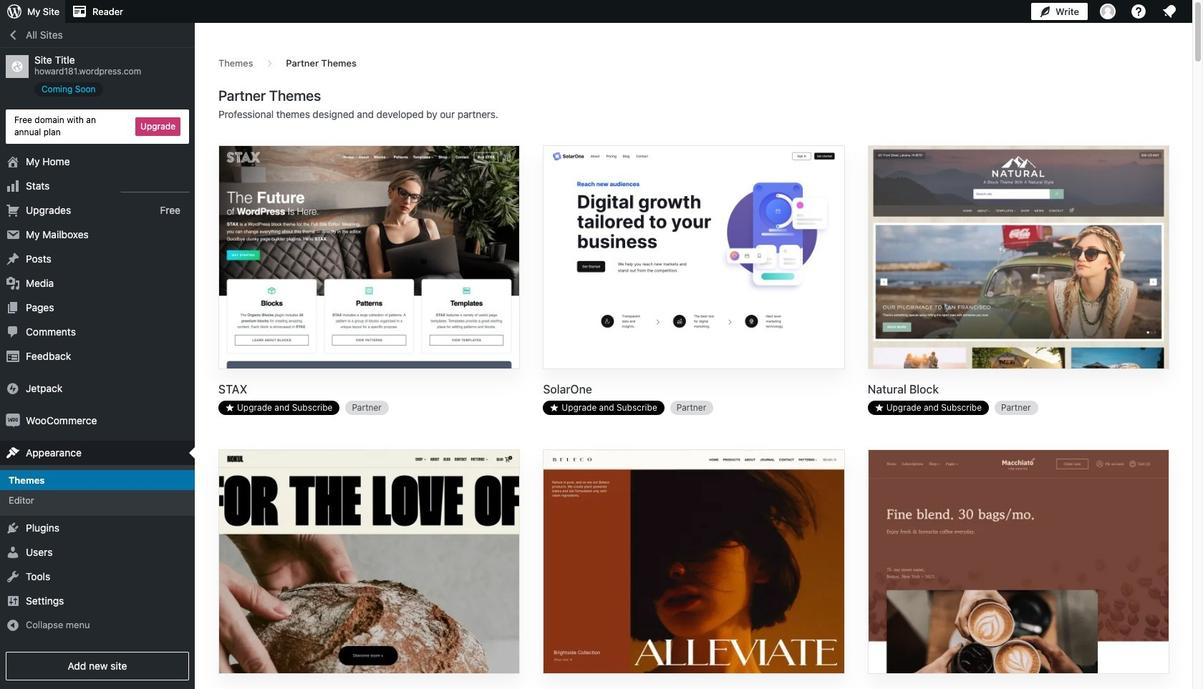 Task type: locate. For each thing, give the bounding box(es) containing it.
highest hourly views 0 image
[[121, 183, 189, 192]]

attract loyal customers to your personal-care brand with the lovely beleco theme for woocommerce. the minimal design of beleco has a subtle ambiance ideal for beauty and skincare products. image
[[544, 451, 844, 687]]

1 vertical spatial img image
[[6, 414, 20, 428]]

whether you're providing fishing charters or surf adventures, promoting local farmers markets or saving the whales, offering vegan cooking tips or selling organic lip balm — the natural theme is a natural choice for your wordpress website. image
[[869, 146, 1169, 371]]

help image
[[1130, 3, 1147, 20]]

nokul is a tasty block wordpress theme that will help your pastries and doughs take center stage and get the attention they deserve. thanks to nokul's seamless design, your website visitors will enjoy adding your products to cart and will keep coming back. image
[[219, 451, 520, 687]]

img image
[[6, 381, 20, 396], [6, 414, 20, 428]]

1 img image from the top
[[6, 381, 20, 396]]

solarone is a fresh, minimal, and professional wordpress block theme. this theme is suitable for corporate business websites or agencies, freelancers and small startups. image
[[544, 146, 844, 371]]

the macchiato theme is ideal for artisan storefronts. you offer exceptional products you make with care. showcase your products in a theme designed for stores with a smaller inventory that changes regularly. image
[[869, 451, 1169, 687]]

0 vertical spatial img image
[[6, 381, 20, 396]]



Task type: vqa. For each thing, say whether or not it's contained in the screenshot.
My Profile image
yes



Task type: describe. For each thing, give the bounding box(es) containing it.
stax is a premium block theme for the wordpress full-site editor. the design is clean, versatile, and totally customizable. additionally, the setup wizard provides a super simple installation process — so your site will appear exactly as the demo within moments of activation. image
[[219, 146, 520, 371]]

my profile image
[[1100, 4, 1116, 19]]

2 img image from the top
[[6, 414, 20, 428]]

manage your notifications image
[[1161, 3, 1178, 20]]



